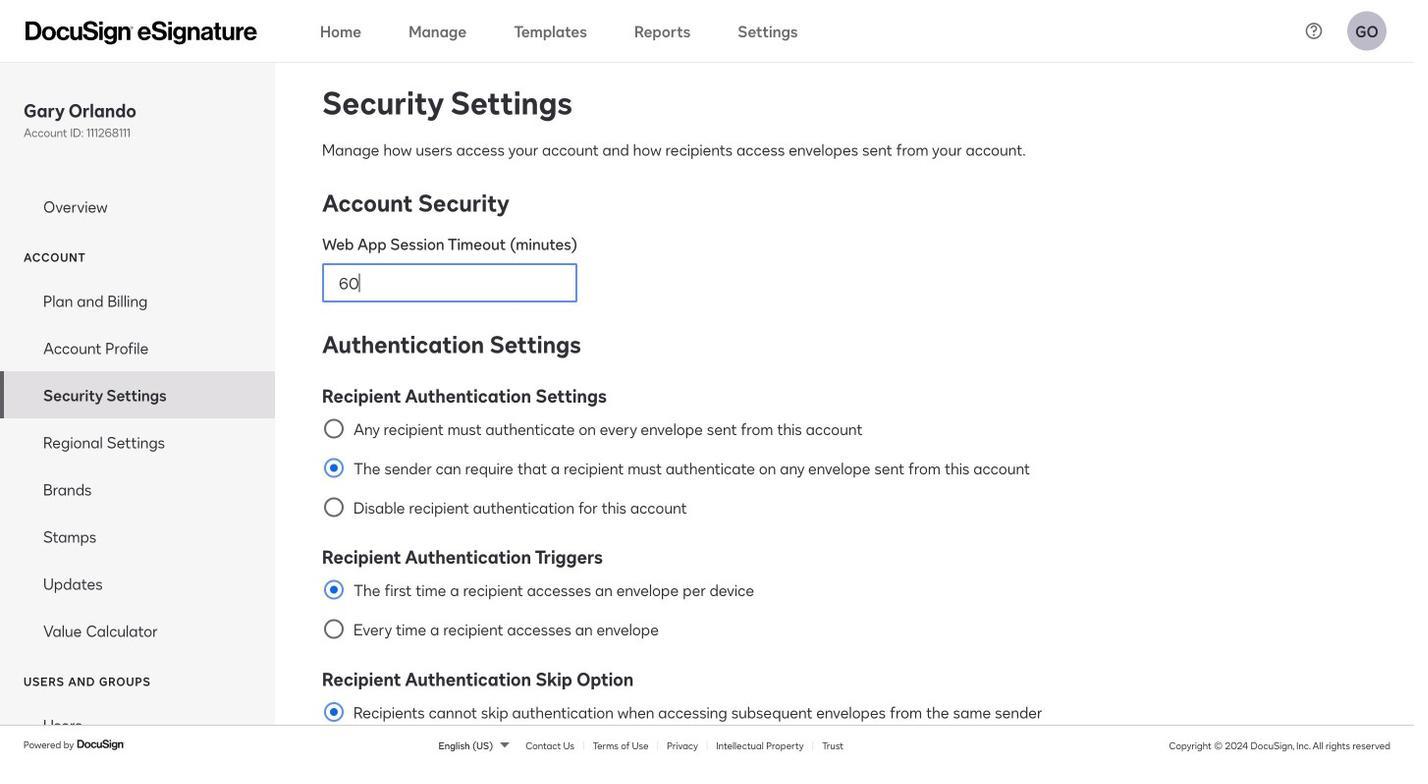 Task type: locate. For each thing, give the bounding box(es) containing it.
account element
[[0, 277, 275, 654]]

0 vertical spatial option group
[[322, 543, 1367, 649]]

1 vertical spatial option group
[[322, 665, 1367, 765]]

2 option group from the top
[[322, 665, 1367, 765]]

None text field
[[323, 264, 577, 302]]

1 option group from the top
[[322, 543, 1367, 649]]

option group
[[322, 543, 1367, 649], [322, 665, 1367, 765]]



Task type: vqa. For each thing, say whether or not it's contained in the screenshot.
number field
no



Task type: describe. For each thing, give the bounding box(es) containing it.
docusign image
[[77, 737, 126, 753]]

docusign admin image
[[26, 21, 257, 45]]



